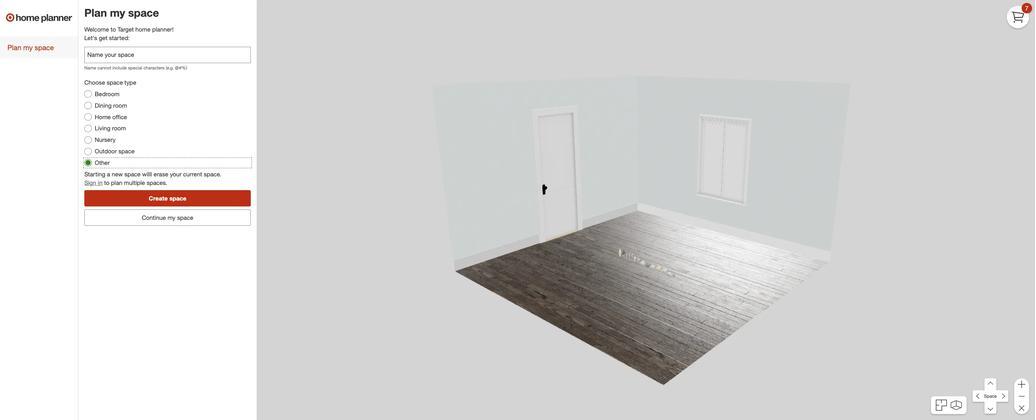 Task type: vqa. For each thing, say whether or not it's contained in the screenshot.
Pan Camera Right 30° image
yes



Task type: describe. For each thing, give the bounding box(es) containing it.
space up home
[[128, 6, 159, 19]]

characters
[[143, 65, 165, 71]]

@#%)
[[175, 65, 187, 71]]

outdoor
[[95, 148, 117, 155]]

Living room radio
[[84, 125, 92, 132]]

erase
[[154, 170, 168, 178]]

plan
[[111, 179, 122, 186]]

office
[[112, 113, 127, 121]]

get
[[99, 34, 107, 42]]

welcome to target home planner! let's get started:
[[84, 26, 174, 42]]

pan camera right 30° image
[[996, 390, 1008, 402]]

new
[[112, 170, 123, 178]]

target
[[118, 26, 134, 33]]

tilt camera down 30° image
[[985, 402, 996, 414]]

space.
[[204, 170, 221, 178]]

type
[[125, 79, 136, 86]]

home planner landing page image
[[6, 6, 72, 30]]

starting
[[84, 170, 105, 178]]

my inside the continue my space button
[[168, 214, 175, 221]]

other
[[95, 159, 110, 166]]

choose
[[84, 79, 105, 86]]

Other radio
[[84, 159, 92, 167]]

your
[[170, 170, 181, 178]]

space right outdoor
[[118, 148, 135, 155]]

plan inside button
[[7, 43, 21, 52]]

space inside create space button
[[169, 194, 186, 202]]

sign in button
[[84, 179, 102, 187]]

nursery
[[95, 136, 116, 144]]

7 button
[[1007, 3, 1032, 28]]

planner!
[[152, 26, 174, 33]]

Nursery radio
[[84, 136, 92, 144]]

outdoor space
[[95, 148, 135, 155]]

Outdoor space radio
[[84, 148, 92, 155]]

cannot
[[97, 65, 111, 71]]

create space button
[[84, 190, 251, 206]]

home
[[95, 113, 111, 121]]

bedroom
[[95, 90, 120, 98]]

space inside the continue my space button
[[177, 214, 193, 221]]

room for dining room
[[113, 102, 127, 109]]

1 horizontal spatial my
[[110, 6, 125, 19]]

special
[[128, 65, 142, 71]]

willl
[[142, 170, 152, 178]]

continue my space button
[[84, 209, 251, 226]]

name
[[84, 65, 96, 71]]

continue
[[142, 214, 166, 221]]

tilt camera up 30° image
[[985, 379, 996, 390]]

create space
[[149, 194, 186, 202]]

living
[[95, 125, 110, 132]]

create
[[149, 194, 168, 202]]

room for living room
[[112, 125, 126, 132]]



Task type: locate. For each thing, give the bounding box(es) containing it.
space up the bedroom
[[107, 79, 123, 86]]

0 horizontal spatial my
[[23, 43, 33, 52]]

Dining room radio
[[84, 102, 92, 109]]

1 vertical spatial plan my space
[[7, 43, 54, 52]]

None text field
[[84, 47, 251, 63]]

(e.g.
[[166, 65, 174, 71]]

plan
[[84, 6, 107, 19], [7, 43, 21, 52]]

space inside starting a new space willl erase your current space. sign in to plan multiple spaces.
[[124, 170, 141, 178]]

sign
[[84, 179, 96, 186]]

dining
[[95, 102, 112, 109]]

my inside plan my space button
[[23, 43, 33, 52]]

room up office
[[113, 102, 127, 109]]

my
[[110, 6, 125, 19], [23, 43, 33, 52], [168, 214, 175, 221]]

space down create space button
[[177, 214, 193, 221]]

room
[[113, 102, 127, 109], [112, 125, 126, 132]]

1 vertical spatial plan
[[7, 43, 21, 52]]

plan my space
[[84, 6, 159, 19], [7, 43, 54, 52]]

starting a new space willl erase your current space. sign in to plan multiple spaces.
[[84, 170, 221, 186]]

0 vertical spatial room
[[113, 102, 127, 109]]

living room
[[95, 125, 126, 132]]

2 horizontal spatial my
[[168, 214, 175, 221]]

space right create
[[169, 194, 186, 202]]

1 vertical spatial to
[[104, 179, 109, 186]]

room down office
[[112, 125, 126, 132]]

a
[[107, 170, 110, 178]]

7
[[1025, 4, 1029, 12]]

1 horizontal spatial plan my space
[[84, 6, 159, 19]]

space
[[128, 6, 159, 19], [35, 43, 54, 52], [107, 79, 123, 86], [118, 148, 135, 155], [124, 170, 141, 178], [169, 194, 186, 202], [177, 214, 193, 221]]

choose space type
[[84, 79, 136, 86]]

top view button icon image
[[936, 400, 947, 411]]

home
[[135, 26, 150, 33]]

space up multiple
[[124, 170, 141, 178]]

2 vertical spatial my
[[168, 214, 175, 221]]

to inside starting a new space willl erase your current space. sign in to plan multiple spaces.
[[104, 179, 109, 186]]

1 horizontal spatial plan
[[84, 6, 107, 19]]

plan my space up target
[[84, 6, 159, 19]]

to up started:
[[111, 26, 116, 33]]

1 horizontal spatial to
[[111, 26, 116, 33]]

dining room
[[95, 102, 127, 109]]

my right continue
[[168, 214, 175, 221]]

welcome
[[84, 26, 109, 33]]

1 vertical spatial room
[[112, 125, 126, 132]]

current
[[183, 170, 202, 178]]

pan camera left 30° image
[[973, 390, 985, 402]]

plan my space down home planner landing page image
[[7, 43, 54, 52]]

0 vertical spatial plan
[[84, 6, 107, 19]]

space inside plan my space button
[[35, 43, 54, 52]]

0 horizontal spatial plan my space
[[7, 43, 54, 52]]

name cannot include special characters (e.g. @#%)
[[84, 65, 187, 71]]

my down home planner landing page image
[[23, 43, 33, 52]]

to right in
[[104, 179, 109, 186]]

continue my space
[[142, 214, 193, 221]]

to inside welcome to target home planner! let's get started:
[[111, 26, 116, 33]]

1 vertical spatial my
[[23, 43, 33, 52]]

in
[[98, 179, 102, 186]]

spaces.
[[147, 179, 167, 186]]

front view button icon image
[[951, 400, 962, 410]]

0 vertical spatial to
[[111, 26, 116, 33]]

space down home planner landing page image
[[35, 43, 54, 52]]

my up target
[[110, 6, 125, 19]]

plan my space inside button
[[7, 43, 54, 52]]

0 vertical spatial my
[[110, 6, 125, 19]]

include
[[112, 65, 127, 71]]

let's
[[84, 34, 97, 42]]

multiple
[[124, 179, 145, 186]]

to
[[111, 26, 116, 33], [104, 179, 109, 186]]

plan my space button
[[0, 36, 78, 58]]

space
[[984, 393, 997, 399]]

0 horizontal spatial plan
[[7, 43, 21, 52]]

0 horizontal spatial to
[[104, 179, 109, 186]]

home office
[[95, 113, 127, 121]]

started:
[[109, 34, 130, 42]]

Bedroom radio
[[84, 90, 92, 98]]

Home office radio
[[84, 113, 92, 121]]

0 vertical spatial plan my space
[[84, 6, 159, 19]]



